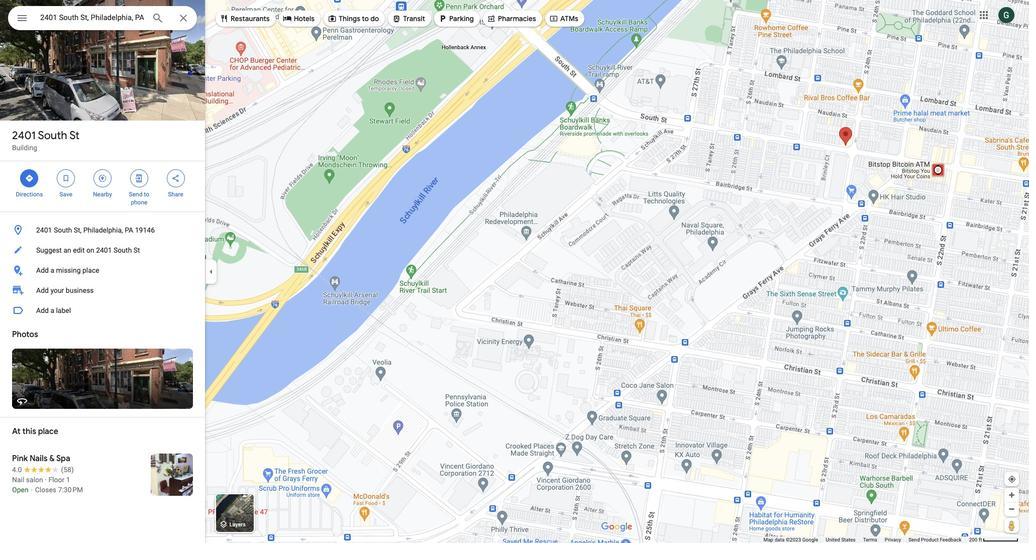 Task type: vqa. For each thing, say whether or not it's contained in the screenshot.


Task type: locate. For each thing, give the bounding box(es) containing it.
photos
[[12, 330, 38, 340]]

1 vertical spatial st
[[134, 246, 140, 254]]

1 vertical spatial a
[[50, 307, 54, 315]]

a
[[50, 266, 54, 274], [50, 307, 54, 315]]

feedback
[[940, 537, 962, 543]]

send inside send to phone
[[129, 191, 142, 198]]

south up 
[[38, 129, 67, 143]]

to left do
[[362, 14, 369, 23]]

restaurants
[[231, 14, 270, 23]]

1 vertical spatial to
[[144, 191, 149, 198]]

data
[[775, 537, 785, 543]]

add left label
[[36, 307, 49, 315]]

add for add a missing place
[[36, 266, 49, 274]]

share
[[168, 191, 183, 198]]

south for st,
[[54, 226, 72, 234]]

st,
[[74, 226, 82, 234]]

 transit
[[392, 13, 425, 24]]

ft
[[979, 537, 982, 543]]

send left product
[[909, 537, 920, 543]]

united states button
[[826, 537, 856, 543]]

footer containing map data ©2023 google
[[764, 537, 969, 543]]

2401 South St, Philadelphia, PA 19146 field
[[8, 6, 197, 30]]

add a missing place button
[[0, 260, 205, 280]]

pink nails & spa
[[12, 454, 70, 464]]

0 horizontal spatial to
[[144, 191, 149, 198]]

 search field
[[8, 6, 197, 32]]

1 add from the top
[[36, 266, 49, 274]]

place
[[82, 266, 99, 274], [38, 427, 58, 437]]

st inside 2401 south st building
[[69, 129, 79, 143]]

 pharmacies
[[487, 13, 536, 24]]

1 vertical spatial south
[[54, 226, 72, 234]]

1 vertical spatial 2401
[[36, 226, 52, 234]]

send for send product feedback
[[909, 537, 920, 543]]

1 horizontal spatial place
[[82, 266, 99, 274]]

pink
[[12, 454, 28, 464]]

a for missing
[[50, 266, 54, 274]]

2401 south st, philadelphia, pa 19146
[[36, 226, 155, 234]]

send
[[129, 191, 142, 198], [909, 537, 920, 543]]

0 vertical spatial place
[[82, 266, 99, 274]]

south left st,
[[54, 226, 72, 234]]

©2023
[[786, 537, 801, 543]]

place down on on the top left
[[82, 266, 99, 274]]

to
[[362, 14, 369, 23], [144, 191, 149, 198]]

nails
[[30, 454, 48, 464]]

1 horizontal spatial st
[[134, 246, 140, 254]]

200 ft button
[[969, 537, 1019, 543]]

1 horizontal spatial to
[[362, 14, 369, 23]]

2 add from the top
[[36, 286, 49, 294]]

to up phone in the top left of the page
[[144, 191, 149, 198]]

⋅
[[30, 486, 33, 494]]

2 vertical spatial 2401
[[96, 246, 112, 254]]

 restaurants
[[220, 13, 270, 24]]

3 add from the top
[[36, 307, 49, 315]]

layers
[[230, 522, 246, 528]]

place right this
[[38, 427, 58, 437]]

a left missing
[[50, 266, 54, 274]]

1 horizontal spatial 2401
[[36, 226, 52, 234]]

2401 right on on the top left
[[96, 246, 112, 254]]

add left your
[[36, 286, 49, 294]]

2401
[[12, 129, 36, 143], [36, 226, 52, 234], [96, 246, 112, 254]]

2401 up building
[[12, 129, 36, 143]]

200
[[969, 537, 978, 543]]

st inside button
[[134, 246, 140, 254]]

0 vertical spatial to
[[362, 14, 369, 23]]

footer
[[764, 537, 969, 543]]

send inside button
[[909, 537, 920, 543]]

send product feedback
[[909, 537, 962, 543]]

save
[[59, 191, 72, 198]]

0 vertical spatial send
[[129, 191, 142, 198]]

2401 south st building
[[12, 129, 79, 152]]

send up phone in the top left of the page
[[129, 191, 142, 198]]

suggest an edit on 2401 south st
[[36, 246, 140, 254]]

nail
[[12, 476, 24, 484]]

product
[[921, 537, 939, 543]]

None field
[[40, 12, 144, 24]]

phone
[[131, 199, 147, 206]]

0 vertical spatial south
[[38, 129, 67, 143]]

0 horizontal spatial st
[[69, 129, 79, 143]]

1 vertical spatial add
[[36, 286, 49, 294]]

2401 for st,
[[36, 226, 52, 234]]

united
[[826, 537, 840, 543]]

privacy button
[[885, 537, 901, 543]]

atms
[[560, 14, 578, 23]]

0 horizontal spatial send
[[129, 191, 142, 198]]

add for add your business
[[36, 286, 49, 294]]

4.0
[[12, 466, 22, 474]]

south for st
[[38, 129, 67, 143]]

0 vertical spatial add
[[36, 266, 49, 274]]

privacy
[[885, 537, 901, 543]]

salon
[[26, 476, 43, 484]]


[[25, 173, 34, 184]]

2 vertical spatial add
[[36, 307, 49, 315]]

south
[[38, 129, 67, 143], [54, 226, 72, 234], [114, 246, 132, 254]]

add
[[36, 266, 49, 274], [36, 286, 49, 294], [36, 307, 49, 315]]

st up 
[[69, 129, 79, 143]]

st down 19146
[[134, 246, 140, 254]]

suggest an edit on 2401 south st button
[[0, 240, 205, 260]]

to inside  things to do
[[362, 14, 369, 23]]

1 vertical spatial send
[[909, 537, 920, 543]]

0 vertical spatial st
[[69, 129, 79, 143]]

2 a from the top
[[50, 307, 54, 315]]

a left label
[[50, 307, 54, 315]]

0 horizontal spatial place
[[38, 427, 58, 437]]

0 vertical spatial a
[[50, 266, 54, 274]]

add down suggest
[[36, 266, 49, 274]]

2401 up suggest
[[36, 226, 52, 234]]


[[135, 173, 144, 184]]

collapse side panel image
[[206, 266, 217, 277]]

1 vertical spatial place
[[38, 427, 58, 437]]

footer inside google maps element
[[764, 537, 969, 543]]

0 horizontal spatial 2401
[[12, 129, 36, 143]]

map data ©2023 google
[[764, 537, 818, 543]]

2401 south st main content
[[0, 0, 205, 543]]

pa
[[125, 226, 133, 234]]

st
[[69, 129, 79, 143], [134, 246, 140, 254]]

this
[[22, 427, 36, 437]]

1 horizontal spatial send
[[909, 537, 920, 543]]

south down "pa"
[[114, 246, 132, 254]]

2401 inside 2401 south st building
[[12, 129, 36, 143]]

0 vertical spatial 2401
[[12, 129, 36, 143]]

closes
[[35, 486, 56, 494]]

1 a from the top
[[50, 266, 54, 274]]

south inside 2401 south st building
[[38, 129, 67, 143]]

directions
[[16, 191, 43, 198]]



Task type: describe. For each thing, give the bounding box(es) containing it.
things
[[339, 14, 360, 23]]

19146
[[135, 226, 155, 234]]

zoom in image
[[1008, 491, 1016, 499]]

add your business link
[[0, 280, 205, 301]]

your
[[50, 286, 64, 294]]

add a label button
[[0, 301, 205, 321]]

floor
[[48, 476, 64, 484]]

pharmacies
[[498, 14, 536, 23]]

at
[[12, 427, 21, 437]]

spa
[[56, 454, 70, 464]]

suggest
[[36, 246, 62, 254]]

 parking
[[438, 13, 474, 24]]

show street view coverage image
[[1005, 518, 1019, 533]]

add for add a label
[[36, 307, 49, 315]]

on
[[86, 246, 94, 254]]

google
[[802, 537, 818, 543]]

open
[[12, 486, 28, 494]]

add a label
[[36, 307, 71, 315]]

place inside "add a missing place" button
[[82, 266, 99, 274]]

&
[[49, 454, 55, 464]]

google account: greg robinson  
(robinsongreg175@gmail.com) image
[[999, 7, 1015, 23]]

2 horizontal spatial 2401
[[96, 246, 112, 254]]

edit
[[73, 246, 85, 254]]

200 ft
[[969, 537, 982, 543]]

1
[[66, 476, 70, 484]]

none field inside 2401 south st, philadelphia, pa 19146 field
[[40, 12, 144, 24]]

add your business
[[36, 286, 94, 294]]


[[549, 13, 558, 24]]

show your location image
[[1008, 475, 1017, 484]]

 button
[[8, 6, 36, 32]]

 hotels
[[283, 13, 315, 24]]

2401 for st
[[12, 129, 36, 143]]


[[487, 13, 496, 24]]

zoom out image
[[1008, 506, 1016, 513]]

hotels
[[294, 14, 315, 23]]


[[283, 13, 292, 24]]

(58)
[[61, 466, 74, 474]]

a for label
[[50, 307, 54, 315]]


[[98, 173, 107, 184]]

send for send to phone
[[129, 191, 142, 198]]

send product feedback button
[[909, 537, 962, 543]]

send to phone
[[129, 191, 149, 206]]

parking
[[449, 14, 474, 23]]

united states
[[826, 537, 856, 543]]


[[392, 13, 401, 24]]

transit
[[403, 14, 425, 23]]

terms button
[[863, 537, 877, 543]]

·
[[45, 476, 47, 484]]

2 vertical spatial south
[[114, 246, 132, 254]]

an
[[64, 246, 71, 254]]

google maps element
[[0, 0, 1029, 543]]

philadelphia,
[[83, 226, 123, 234]]

at this place
[[12, 427, 58, 437]]

2401 south st, philadelphia, pa 19146 button
[[0, 220, 205, 240]]


[[61, 173, 70, 184]]

nearby
[[93, 191, 112, 198]]

to inside send to phone
[[144, 191, 149, 198]]

terms
[[863, 537, 877, 543]]

actions for 2401 south st region
[[0, 161, 205, 212]]


[[328, 13, 337, 24]]

4.0 stars 58 reviews image
[[12, 465, 74, 475]]


[[16, 11, 28, 25]]


[[171, 173, 180, 184]]


[[438, 13, 447, 24]]

 atms
[[549, 13, 578, 24]]

do
[[370, 14, 379, 23]]


[[220, 13, 229, 24]]

 things to do
[[328, 13, 379, 24]]

7:30 pm
[[58, 486, 83, 494]]

map
[[764, 537, 773, 543]]

add a missing place
[[36, 266, 99, 274]]

missing
[[56, 266, 81, 274]]

states
[[841, 537, 856, 543]]

nail salon · floor 1 open ⋅ closes 7:30 pm
[[12, 476, 83, 494]]

business
[[66, 286, 94, 294]]

label
[[56, 307, 71, 315]]



